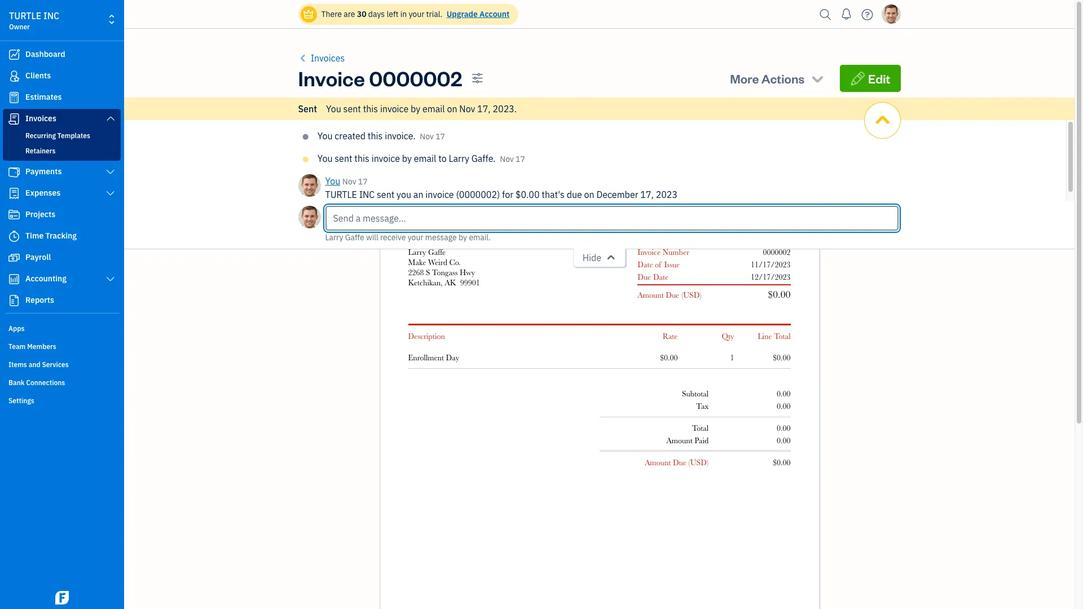 Task type: vqa. For each thing, say whether or not it's contained in the screenshot.


Task type: describe. For each thing, give the bounding box(es) containing it.
enrollment
[[408, 353, 444, 362]]

99901
[[460, 278, 480, 287]]

larry for message
[[325, 232, 343, 243]]

0 vertical spatial due
[[638, 272, 651, 282]]

invoice for on
[[380, 103, 409, 115]]

message
[[425, 232, 457, 243]]

created
[[335, 130, 366, 142]]

2023.
[[493, 103, 517, 115]]

info image
[[379, 129, 390, 143]]

invoice for invoice 0000002
[[298, 65, 365, 91]]

more
[[730, 71, 759, 86]]

hwy
[[460, 268, 475, 277]]

0 vertical spatial usd
[[683, 291, 700, 300]]

email.
[[469, 232, 491, 243]]

due date
[[638, 272, 669, 282]]

ketchikan,
[[408, 278, 443, 287]]

bank
[[8, 379, 25, 387]]

paid
[[695, 436, 709, 445]]

chevronleft image
[[298, 51, 309, 65]]

turtle for turtle inc owner
[[9, 10, 41, 21]]

0 vertical spatial this
[[363, 103, 378, 115]]

17 inside you sent this invoice by email to larry gaffe. nov 17
[[516, 154, 525, 164]]

days
[[368, 9, 385, 19]]

enrollment day
[[408, 353, 459, 362]]

project image
[[7, 209, 21, 221]]

tracking
[[45, 231, 77, 241]]

receive
[[380, 232, 406, 243]]

gaffe for will
[[345, 232, 364, 243]]

2268
[[408, 268, 424, 277]]

1 horizontal spatial )
[[707, 458, 709, 467]]

connections
[[26, 379, 65, 387]]

apps link
[[3, 320, 121, 337]]

in
[[400, 9, 407, 19]]

total inside total amount paid
[[692, 424, 709, 433]]

rate
[[663, 332, 678, 341]]

trial.
[[426, 9, 443, 19]]

accounting link
[[3, 269, 121, 289]]

dashboard link
[[3, 45, 121, 65]]

0 vertical spatial date
[[638, 260, 653, 269]]

go to help image
[[858, 6, 876, 23]]

that's
[[542, 189, 565, 200]]

payment image
[[7, 166, 21, 178]]

turtle inside you nov 17 turtle inc sent you an invoice (0000002) for $0.00 that's due on december 17, 2023
[[325, 189, 357, 200]]

turtle inc 12794992386
[[408, 181, 456, 200]]

2023
[[656, 189, 678, 200]]

expenses link
[[3, 183, 121, 204]]

1 horizontal spatial (
[[689, 458, 690, 467]]

pencil image
[[850, 71, 866, 86]]

more actions button
[[720, 65, 836, 92]]

you sent this invoice by email to larry gaffe. nov 17
[[317, 153, 525, 164]]

team
[[8, 342, 26, 351]]

invoice.
[[385, 130, 416, 142]]

has
[[459, 130, 473, 142]]

projects
[[25, 209, 55, 219]]

0.00 0.00 for total
[[777, 424, 791, 445]]

estimate image
[[7, 92, 21, 103]]

you for you sent this invoice by email to larry gaffe. nov 17
[[317, 153, 333, 164]]

0 horizontal spatial on
[[447, 103, 457, 115]]

projects link
[[3, 205, 121, 225]]

0 vertical spatial make
[[394, 130, 416, 142]]

issue
[[664, 260, 680, 269]]

gaffe.
[[471, 153, 496, 164]]

0 vertical spatial your
[[409, 9, 424, 19]]

2 0.00 from the top
[[777, 402, 791, 411]]

number
[[663, 248, 689, 257]]

circle image
[[303, 133, 308, 142]]

invoice number
[[638, 248, 689, 257]]

1 vertical spatial date
[[653, 272, 669, 282]]

make weird co. has
[[394, 130, 473, 142]]

to
[[438, 153, 447, 164]]

tongass
[[432, 268, 458, 277]]

time tracking
[[25, 231, 77, 241]]

(0000002)
[[456, 189, 500, 200]]

12794992386
[[408, 191, 452, 200]]

chevron large down image for accounting
[[105, 275, 116, 284]]

december
[[597, 189, 638, 200]]

3 0.00 from the top
[[777, 424, 791, 433]]

nov inside you nov 17 turtle inc sent you an invoice (0000002) for $0.00 that's due on december 17, 2023
[[342, 177, 356, 187]]

more actions
[[730, 71, 805, 86]]

hide
[[583, 252, 601, 263]]

chart image
[[7, 274, 21, 285]]

retainers
[[25, 147, 56, 155]]

inc for turtle inc owner
[[43, 10, 59, 21]]

edit
[[868, 71, 890, 86]]

payroll
[[25, 252, 51, 262]]

s
[[426, 268, 430, 277]]

0 vertical spatial co.
[[444, 130, 457, 142]]

subtotal
[[682, 389, 709, 398]]

11/17/2023
[[751, 260, 791, 269]]

upgrade account link
[[444, 9, 510, 19]]

main element
[[0, 0, 152, 609]]

1 0.00 from the top
[[777, 389, 791, 398]]

sent for you sent this invoice by email on nov 17, 2023.
[[343, 103, 361, 115]]

search image
[[817, 6, 835, 23]]

due
[[567, 189, 582, 200]]

0 horizontal spatial (
[[681, 291, 683, 300]]

reports link
[[3, 291, 121, 311]]

invoice for invoice number
[[638, 248, 661, 257]]

you for you sent this invoice by email on nov 17, 2023.
[[326, 103, 341, 115]]

an
[[413, 189, 423, 200]]

4 0.00 from the top
[[777, 436, 791, 445]]

recurring
[[25, 131, 56, 140]]

chevron large down image for invoices
[[105, 114, 116, 123]]

crown image
[[303, 8, 315, 20]]

and
[[29, 360, 40, 369]]

2 vertical spatial by
[[459, 232, 467, 243]]

estimates
[[25, 92, 62, 102]]

freshbooks image
[[53, 591, 71, 605]]

recurring templates link
[[5, 129, 118, 143]]

0 vertical spatial 0000002
[[369, 65, 462, 91]]

nov inside you sent this invoice by email to larry gaffe. nov 17
[[500, 154, 514, 164]]

1 vertical spatial your
[[408, 232, 423, 243]]

invoices button
[[298, 51, 345, 65]]

of
[[655, 260, 662, 269]]

actions
[[761, 71, 805, 86]]

description
[[408, 332, 445, 341]]

invoices inside main element
[[25, 113, 56, 124]]

will
[[366, 232, 378, 243]]

bank connections link
[[3, 374, 121, 391]]

inc inside you nov 17 turtle inc sent you an invoice (0000002) for $0.00 that's due on december 17, 2023
[[359, 189, 375, 200]]

2 vertical spatial due
[[673, 458, 687, 467]]

0 vertical spatial total
[[774, 332, 791, 341]]

templates
[[57, 131, 90, 140]]

invoice for to
[[372, 153, 400, 164]]

this for you created this invoice.
[[368, 130, 383, 142]]

this for you sent this invoice by email to larry gaffe.
[[354, 153, 369, 164]]

you nov 17 turtle inc sent you an invoice (0000002) for $0.00 that's due on december 17, 2023
[[325, 175, 678, 200]]



Task type: locate. For each thing, give the bounding box(es) containing it.
team members
[[8, 342, 56, 351]]

sent left you
[[377, 189, 395, 200]]

chevron large down image up recurring templates link
[[105, 114, 116, 123]]

day
[[446, 353, 459, 362]]

1 vertical spatial 0000002
[[763, 248, 791, 257]]

1 horizontal spatial 0000002
[[763, 248, 791, 257]]

chevron large down image for payments
[[105, 168, 116, 177]]

dashboard image
[[7, 49, 21, 60]]

turtle inside turtle inc owner
[[9, 10, 41, 21]]

0 horizontal spatial 17
[[358, 177, 368, 187]]

turtle up 12794992386
[[408, 181, 440, 190]]

due down due date
[[666, 291, 679, 300]]

1 vertical spatial this
[[368, 130, 383, 142]]

0 vertical spatial 17,
[[477, 103, 491, 115]]

1 vertical spatial amount due ( usd )
[[645, 458, 709, 467]]

2 chevron large down image from the top
[[105, 275, 116, 284]]

1 0.00 0.00 from the top
[[777, 389, 791, 411]]

larry left the "will"
[[325, 232, 343, 243]]

turtle
[[9, 10, 41, 21], [408, 181, 440, 190], [325, 189, 357, 200]]

17
[[436, 131, 445, 142], [516, 154, 525, 164], [358, 177, 368, 187]]

17 up to
[[436, 131, 445, 142]]

weird up you sent this invoice by email to larry gaffe. nov 17
[[418, 130, 442, 142]]

chevron large down image inside accounting link
[[105, 275, 116, 284]]

chevrondown image
[[810, 71, 825, 86]]

0.00 0.00 for subtotal
[[777, 389, 791, 411]]

1 vertical spatial 17
[[516, 154, 525, 164]]

0 vertical spatial amount
[[638, 291, 664, 300]]

2 vertical spatial this
[[354, 153, 369, 164]]

2 horizontal spatial turtle
[[408, 181, 440, 190]]

larry gaffe will receive your message by email.
[[325, 232, 491, 243]]

invoice
[[298, 65, 365, 91], [638, 248, 661, 257]]

usd down number
[[683, 291, 700, 300]]

invoice up invoice.
[[380, 103, 409, 115]]

subtotal tax
[[682, 389, 709, 411]]

email for to
[[414, 153, 436, 164]]

1 horizontal spatial 17,
[[640, 189, 654, 200]]

1 vertical spatial co.
[[449, 258, 461, 267]]

0 vertical spatial larry
[[449, 153, 469, 164]]

by left email.
[[459, 232, 467, 243]]

co. up "tongass"
[[449, 258, 461, 267]]

close comments image
[[873, 103, 892, 138]]

1 horizontal spatial on
[[584, 189, 594, 200]]

17, inside you nov 17 turtle inc sent you an invoice (0000002) for $0.00 that's due on december 17, 2023
[[640, 189, 654, 200]]

0 vertical spatial (
[[681, 291, 683, 300]]

1 vertical spatial usd
[[690, 458, 707, 467]]

gaffe for make
[[428, 248, 446, 257]]

0 vertical spatial invoices
[[311, 52, 345, 64]]

1 vertical spatial chevron large down image
[[105, 275, 116, 284]]

0 horizontal spatial total
[[692, 424, 709, 433]]

this down created
[[354, 153, 369, 164]]

your right in
[[409, 9, 424, 19]]

2 0.00 0.00 from the top
[[777, 424, 791, 445]]

dashboard
[[25, 49, 65, 59]]

on up make weird co. has
[[447, 103, 457, 115]]

0 vertical spatial invoice
[[380, 103, 409, 115]]

inc inside turtle inc 12794992386
[[442, 181, 456, 190]]

chevron large down image down retainers link
[[105, 168, 116, 177]]

are
[[344, 9, 355, 19]]

make right info 'image'
[[394, 130, 416, 142]]

you inside you nov 17 turtle inc sent you an invoice (0000002) for $0.00 that's due on december 17, 2023
[[325, 175, 340, 187]]

you right sent
[[326, 103, 341, 115]]

turtle inside turtle inc 12794992386
[[408, 181, 440, 190]]

0 vertical spatial 0.00 0.00
[[777, 389, 791, 411]]

clients link
[[3, 66, 121, 86]]

members
[[27, 342, 56, 351]]

by down invoice.
[[402, 153, 412, 164]]

0000002
[[369, 65, 462, 91], [763, 248, 791, 257]]

17 up you nov 17 turtle inc sent you an invoice (0000002) for $0.00 that's due on december 17, 2023
[[516, 154, 525, 164]]

make up 2268
[[408, 258, 426, 267]]

1 vertical spatial )
[[707, 458, 709, 467]]

0 horizontal spatial inc
[[43, 10, 59, 21]]

money image
[[7, 252, 21, 263]]

bank connections
[[8, 379, 65, 387]]

time
[[25, 231, 44, 241]]

invoice up of
[[638, 248, 661, 257]]

items and services
[[8, 360, 69, 369]]

accounting
[[25, 274, 67, 284]]

1 horizontal spatial invoice
[[638, 248, 661, 257]]

your
[[409, 9, 424, 19], [408, 232, 423, 243]]

nov
[[459, 103, 475, 115], [420, 131, 434, 142], [500, 154, 514, 164], [342, 177, 356, 187]]

amount inside total amount paid
[[666, 436, 693, 445]]

inc up dashboard
[[43, 10, 59, 21]]

0 horizontal spatial invoices
[[25, 113, 56, 124]]

turtle for turtle inc 12794992386
[[408, 181, 440, 190]]

settings
[[8, 397, 34, 405]]

estimates link
[[3, 87, 121, 108]]

0 horizontal spatial invoice
[[298, 65, 365, 91]]

account
[[480, 9, 510, 19]]

2 vertical spatial larry
[[408, 248, 426, 257]]

amount down total amount paid
[[645, 458, 671, 467]]

usd down "paid"
[[690, 458, 707, 467]]

1 horizontal spatial gaffe
[[428, 248, 446, 257]]

apps
[[8, 324, 25, 333]]

0 horizontal spatial )
[[700, 291, 702, 300]]

nov right gaffe.
[[500, 154, 514, 164]]

larry right to
[[449, 153, 469, 164]]

client image
[[7, 71, 21, 82]]

invoices link
[[3, 109, 121, 129]]

17, left 2023
[[640, 189, 654, 200]]

expense image
[[7, 188, 21, 199]]

you for you created this invoice. nov 17
[[317, 130, 333, 142]]

0 vertical spatial )
[[700, 291, 702, 300]]

1 chevron large down image from the top
[[105, 114, 116, 123]]

gaffe
[[345, 232, 364, 243], [428, 248, 446, 257]]

30
[[357, 9, 366, 19]]

amount due ( usd ) down total amount paid
[[645, 458, 709, 467]]

invoice down info 'image'
[[372, 153, 400, 164]]

co.
[[444, 130, 457, 142], [449, 258, 461, 267]]

invoices up recurring
[[25, 113, 56, 124]]

settings for this invoice image
[[472, 73, 483, 84]]

notifications image
[[837, 3, 856, 25]]

qty
[[722, 332, 734, 341]]

0 horizontal spatial gaffe
[[345, 232, 364, 243]]

gaffe inside larry gaffe make weird co. 2268 s tongass hwy ketchikan, ak  99901
[[428, 248, 446, 257]]

0 horizontal spatial 17,
[[477, 103, 491, 115]]

payroll link
[[3, 248, 121, 268]]

0 vertical spatial chevron large down image
[[105, 114, 116, 123]]

date down the date of issue
[[653, 272, 669, 282]]

your right receive
[[408, 232, 423, 243]]

co. inside larry gaffe make weird co. 2268 s tongass hwy ketchikan, ak  99901
[[449, 258, 461, 267]]

inc up 12794992386
[[442, 181, 456, 190]]

edit link
[[840, 65, 901, 92]]

1 horizontal spatial 17
[[436, 131, 445, 142]]

date of issue
[[638, 260, 680, 269]]

make inside larry gaffe make weird co. 2268 s tongass hwy ketchikan, ak  99901
[[408, 258, 426, 267]]

gaffe left the "will"
[[345, 232, 364, 243]]

owner
[[9, 23, 30, 31]]

0 vertical spatial by
[[411, 103, 420, 115]]

1 horizontal spatial inc
[[359, 189, 375, 200]]

invoice right "an"
[[425, 189, 454, 200]]

this left invoice.
[[368, 130, 383, 142]]

amount due ( usd ) down due date
[[638, 291, 702, 300]]

1 vertical spatial on
[[584, 189, 594, 200]]

circle image
[[303, 155, 308, 164]]

1 vertical spatial invoices
[[25, 113, 56, 124]]

larry down larry gaffe will receive your message by email.
[[408, 248, 426, 257]]

invoice up sent
[[298, 65, 365, 91]]

inc left you
[[359, 189, 375, 200]]

Send a message text field
[[325, 206, 899, 231]]

time tracking link
[[3, 226, 121, 247]]

invoices
[[311, 52, 345, 64], [25, 113, 56, 124]]

chevron large down image down payroll link
[[105, 275, 116, 284]]

chevron large down image
[[105, 114, 116, 123], [105, 168, 116, 177]]

1 vertical spatial larry
[[325, 232, 343, 243]]

recurring templates
[[25, 131, 90, 140]]

you right circle icon
[[317, 153, 333, 164]]

0 horizontal spatial turtle
[[9, 10, 41, 21]]

clients
[[25, 71, 51, 81]]

on
[[447, 103, 457, 115], [584, 189, 594, 200]]

17, left 2023.
[[477, 103, 491, 115]]

1 vertical spatial (
[[689, 458, 690, 467]]

2 horizontal spatial inc
[[442, 181, 456, 190]]

services
[[42, 360, 69, 369]]

on right due
[[584, 189, 594, 200]]

you down created
[[325, 175, 340, 187]]

weird up "tongass"
[[428, 258, 447, 267]]

1 horizontal spatial invoices
[[311, 52, 345, 64]]

by up invoice.
[[411, 103, 420, 115]]

payments link
[[3, 162, 121, 182]]

1 vertical spatial email
[[414, 153, 436, 164]]

due down the date of issue
[[638, 272, 651, 282]]

larry for 2268
[[408, 248, 426, 257]]

by for on
[[411, 103, 420, 115]]

email left to
[[414, 153, 436, 164]]

1 horizontal spatial larry
[[408, 248, 426, 257]]

there
[[321, 9, 342, 19]]

1 vertical spatial by
[[402, 153, 412, 164]]

by for to
[[402, 153, 412, 164]]

2 vertical spatial amount
[[645, 458, 671, 467]]

nov up you sent this invoice by email to larry gaffe. nov 17
[[420, 131, 434, 142]]

larry
[[449, 153, 469, 164], [325, 232, 343, 243], [408, 248, 426, 257]]

17 inside you created this invoice. nov 17
[[436, 131, 445, 142]]

you
[[326, 103, 341, 115], [317, 130, 333, 142], [317, 153, 333, 164], [325, 175, 340, 187]]

retainers link
[[5, 144, 118, 158]]

1 chevron large down image from the top
[[105, 189, 116, 198]]

line
[[758, 332, 772, 341]]

1 vertical spatial total
[[692, 424, 709, 433]]

total amount paid
[[666, 424, 709, 445]]

weird
[[418, 130, 442, 142], [428, 258, 447, 267]]

total up "paid"
[[692, 424, 709, 433]]

there are 30 days left in your trial. upgrade account
[[321, 9, 510, 19]]

turtle up owner
[[9, 10, 41, 21]]

this up you created this invoice. nov 17
[[363, 103, 378, 115]]

turtle inc owner
[[9, 10, 59, 31]]

1 vertical spatial gaffe
[[428, 248, 446, 257]]

larry gaffe make weird co. 2268 s tongass hwy ketchikan, ak  99901
[[408, 248, 480, 287]]

0 horizontal spatial 0000002
[[369, 65, 462, 91]]

line total
[[758, 332, 791, 341]]

report image
[[7, 295, 21, 306]]

0 vertical spatial invoice
[[298, 65, 365, 91]]

nov right you link on the top
[[342, 177, 356, 187]]

due down total amount paid
[[673, 458, 687, 467]]

reports
[[25, 295, 54, 305]]

upgrade
[[447, 9, 478, 19]]

items and services link
[[3, 356, 121, 373]]

$0.00
[[516, 189, 540, 200], [768, 289, 791, 300], [660, 353, 678, 362], [773, 353, 791, 362], [773, 458, 791, 467]]

sent
[[298, 103, 317, 115]]

you right circle image
[[317, 130, 333, 142]]

for
[[502, 189, 513, 200]]

settings link
[[3, 392, 121, 409]]

0000002 up 11/17/2023
[[763, 248, 791, 257]]

1 vertical spatial make
[[408, 258, 426, 267]]

you sent this invoice by email on nov 17, 2023.
[[326, 103, 517, 115]]

invoice image
[[7, 113, 21, 125]]

email up make weird co. has
[[423, 103, 445, 115]]

sent for you sent this invoice by email to larry gaffe. nov 17
[[335, 153, 352, 164]]

chevron large down image for expenses
[[105, 189, 116, 198]]

invoices inside button
[[311, 52, 345, 64]]

turtle down you link on the top
[[325, 189, 357, 200]]

1 horizontal spatial turtle
[[325, 189, 357, 200]]

you link
[[325, 174, 340, 188]]

0 vertical spatial email
[[423, 103, 445, 115]]

1 vertical spatial sent
[[335, 153, 352, 164]]

nov inside you created this invoice. nov 17
[[420, 131, 434, 142]]

0 horizontal spatial larry
[[325, 232, 343, 243]]

2 vertical spatial 17
[[358, 177, 368, 187]]

date left of
[[638, 260, 653, 269]]

on inside you nov 17 turtle inc sent you an invoice (0000002) for $0.00 that's due on december 17, 2023
[[584, 189, 594, 200]]

chevron large down image up projects link
[[105, 189, 116, 198]]

items
[[8, 360, 27, 369]]

inc inside turtle inc owner
[[43, 10, 59, 21]]

amount left "paid"
[[666, 436, 693, 445]]

0 vertical spatial weird
[[418, 130, 442, 142]]

0 vertical spatial sent
[[343, 103, 361, 115]]

1 vertical spatial weird
[[428, 258, 447, 267]]

chevron large down image
[[105, 189, 116, 198], [105, 275, 116, 284]]

team members link
[[3, 338, 121, 355]]

you for you nov 17 turtle inc sent you an invoice (0000002) for $0.00 that's due on december 17, 2023
[[325, 175, 340, 187]]

co. left has
[[444, 130, 457, 142]]

sent down created
[[335, 153, 352, 164]]

0 vertical spatial gaffe
[[345, 232, 364, 243]]

1 vertical spatial invoice
[[638, 248, 661, 257]]

sent inside you nov 17 turtle inc sent you an invoice (0000002) for $0.00 that's due on december 17, 2023
[[377, 189, 395, 200]]

1 vertical spatial amount
[[666, 436, 693, 445]]

total right line
[[774, 332, 791, 341]]

1 vertical spatial 0.00 0.00
[[777, 424, 791, 445]]

this
[[363, 103, 378, 115], [368, 130, 383, 142], [354, 153, 369, 164]]

2 horizontal spatial larry
[[449, 153, 469, 164]]

amount down due date
[[638, 291, 664, 300]]

0 vertical spatial 17
[[436, 131, 445, 142]]

17 right you link on the top
[[358, 177, 368, 187]]

0 vertical spatial chevron large down image
[[105, 189, 116, 198]]

invoices right chevronleft image
[[311, 52, 345, 64]]

17 inside you nov 17 turtle inc sent you an invoice (0000002) for $0.00 that's due on december 17, 2023
[[358, 177, 368, 187]]

invoice 0000002
[[298, 65, 462, 91]]

gaffe down "message"
[[428, 248, 446, 257]]

2 vertical spatial invoice
[[425, 189, 454, 200]]

invoice inside you nov 17 turtle inc sent you an invoice (0000002) for $0.00 that's due on december 17, 2023
[[425, 189, 454, 200]]

1 horizontal spatial total
[[774, 332, 791, 341]]

timer image
[[7, 231, 21, 242]]

0 vertical spatial amount due ( usd )
[[638, 291, 702, 300]]

0 vertical spatial on
[[447, 103, 457, 115]]

inc for turtle inc 12794992386
[[442, 181, 456, 190]]

sent up created
[[343, 103, 361, 115]]

payments
[[25, 166, 62, 177]]

1 vertical spatial chevron large down image
[[105, 168, 116, 177]]

chevron large down image inside payments link
[[105, 168, 116, 177]]

$0.00 inside you nov 17 turtle inc sent you an invoice (0000002) for $0.00 that's due on december 17, 2023
[[516, 189, 540, 200]]

12/17/2023
[[751, 272, 791, 282]]

2 horizontal spatial 17
[[516, 154, 525, 164]]

nov up has
[[459, 103, 475, 115]]

0000002 up you sent this invoice by email on nov 17, 2023.
[[369, 65, 462, 91]]

you created this invoice. nov 17
[[317, 130, 445, 142]]

2 vertical spatial sent
[[377, 189, 395, 200]]

0.00
[[777, 389, 791, 398], [777, 402, 791, 411], [777, 424, 791, 433], [777, 436, 791, 445]]

weird inside larry gaffe make weird co. 2268 s tongass hwy ketchikan, ak  99901
[[428, 258, 447, 267]]

larry inside larry gaffe make weird co. 2268 s tongass hwy ketchikan, ak  99901
[[408, 248, 426, 257]]

1 vertical spatial 17,
[[640, 189, 654, 200]]

you
[[397, 189, 411, 200]]

amount due ( usd )
[[638, 291, 702, 300], [645, 458, 709, 467]]

expenses
[[25, 188, 61, 198]]

invoice
[[380, 103, 409, 115], [372, 153, 400, 164], [425, 189, 454, 200]]

1 vertical spatial invoice
[[372, 153, 400, 164]]

1 vertical spatial due
[[666, 291, 679, 300]]

2 chevron large down image from the top
[[105, 168, 116, 177]]

email for on
[[423, 103, 445, 115]]



